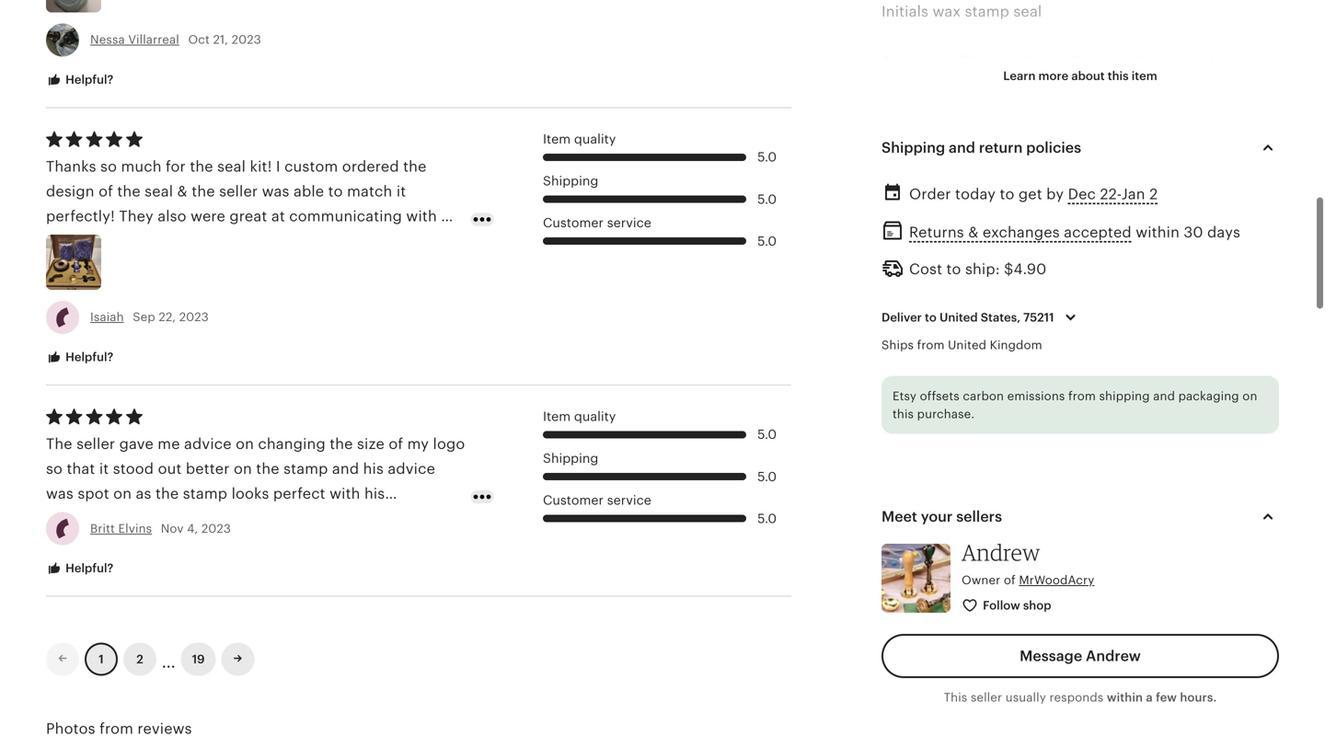 Task type: vqa. For each thing, say whether or not it's contained in the screenshot.
Etsy France link
no



Task type: describe. For each thing, give the bounding box(es) containing it.
size inside i will check whether your logo/design is legible on the stamp head. and give the appropriate size (20mm, 25mm, 30mm, 35mm, 40mm). different sizes have different costs
[[1158, 404, 1186, 420]]

logo/design,
[[1066, 279, 1162, 295]]

about inside thanks so much for the seal kit! i custom ordered the design of the seal & the seller was able to match it perfectly! they also were great at communicating with me about the design as well as shipping when the shipping info had not updated. the color of the wax is perfect & the items in the kit are great quality!
[[46, 233, 88, 250]]

match
[[347, 183, 393, 200]]

me inside thanks so much for the seal kit! i custom ordered the design of the seal & the seller was able to match it perfectly! they also were great at communicating with me about the design as well as shipping when the shipping info had not updated. the color of the wax is perfect & the items in the kit are great quality!
[[441, 208, 464, 225]]

do
[[1054, 504, 1073, 520]]

was down the looks
[[240, 511, 268, 527]]

0 vertical spatial great
[[230, 208, 267, 225]]

isaiah link
[[90, 311, 124, 324]]

spoons,
[[1174, 554, 1233, 571]]

30mm,
[[936, 429, 987, 445]]

300
[[983, 654, 1013, 671]]

badge/crest,
[[1021, 53, 1115, 70]]

meet your sellers
[[882, 509, 1003, 525]]

0 vertical spatial seal
[[217, 158, 246, 175]]

use!
[[286, 536, 316, 553]]

nessa
[[90, 33, 125, 47]]

0 horizontal spatial design
[[46, 183, 95, 200]]

and inside etsy offsets carbon emissions from shipping and packaging on this purchase.
[[1154, 389, 1176, 403]]

21,
[[213, 33, 228, 47]]

deliver
[[882, 311, 923, 325]]

color
[[236, 258, 273, 275]]

this inside etsy offsets carbon emissions from shipping and packaging on this purchase.
[[893, 407, 914, 421]]

quality for the seller gave me advice on changing the size of my logo so that it stood out better on the stamp and his advice was spot on as the stamp looks perfect with his amendments! the delivery was quick and the product was safely packaged. i cannot wait to use!
[[574, 409, 616, 424]]

on inside etsy offsets carbon emissions from shipping and packaging on this purchase.
[[1243, 389, 1258, 403]]

1 horizontal spatial advice
[[388, 461, 436, 477]]

0 vertical spatial his
[[363, 461, 384, 477]]

check
[[919, 379, 962, 395]]

emissions
[[1008, 389, 1066, 403]]

it inside thanks so much for the seal kit! i custom ordered the design of the seal & the seller was able to match it perfectly! they also were great at communicating with me about the design as well as shipping when the shipping info had not updated. the color of the wax is perfect & the items in the kit are great quality!
[[397, 183, 406, 200]]

to right cost
[[947, 261, 962, 278]]

i will check whether your logo/design is legible on the stamp head. and give the appropriate size (20mm, 25mm, 30mm, 35mm, 40mm). different sizes have different costs
[[882, 379, 1269, 470]]

to right how
[[949, 128, 964, 145]]

oct
[[188, 33, 210, 47]]

nessa villarreal link
[[90, 33, 179, 47]]

personal
[[1000, 279, 1062, 295]]

size inside the seller gave me advice on changing the size of my logo so that it stood out better on the stamp and his advice was spot on as the stamp looks perfect with his amendments! the delivery was quick and the product was safely packaged. i cannot wait to use!
[[357, 436, 385, 452]]

me inside if you have your personal logo/design, please send it to me through 'message seller' or email mrwoodacry200 [!at] outlook.com
[[901, 304, 923, 320]]

to inside the seller gave me advice on changing the size of my logo so that it stood out better on the stamp and his advice was spot on as the stamp looks perfect with his amendments! the delivery was quick and the product was safely packaged. i cannot wait to use!
[[267, 536, 282, 553]]

outlook.com
[[1039, 329, 1130, 345]]

have inside i will check whether your logo/design is legible on the stamp head. and give the appropriate size (20mm, 25mm, 30mm, 35mm, 40mm). different sizes have different costs
[[1212, 429, 1246, 445]]

packaging
[[1179, 389, 1240, 403]]

and
[[975, 404, 1004, 420]]

from for reviews
[[100, 721, 134, 737]]

service for the seller gave me advice on changing the size of my logo so that it stood out better on the stamp and his advice was spot on as the stamp looks perfect with his amendments! the delivery was quick and the product was safely packaged. i cannot wait to use!
[[607, 493, 652, 508]]

item for the seller gave me advice on changing the size of my logo so that it stood out better on the stamp and his advice was spot on as the stamp looks perfect with his amendments! the delivery was quick and the product was safely packaged. i cannot wait to use!
[[543, 409, 571, 424]]

19
[[192, 653, 205, 667]]

1 vertical spatial 2023
[[179, 311, 209, 324]]

more
[[1039, 69, 1069, 83]]

etsy offsets carbon emissions from shipping and packaging on this purchase.
[[893, 389, 1258, 421]]

perfect inside thanks so much for the seal kit! i custom ordered the design of the seal & the seller was able to match it perfectly! they also were great at communicating with me about the design as well as shipping when the shipping info had not updated. the color of the wax is perfect & the items in the kit are great quality!
[[371, 258, 423, 275]]

head,
[[1175, 629, 1218, 646]]

with inside thanks so much for the seal kit! i custom ordered the design of the seal & the seller was able to match it perfectly! they also were great at communicating with me about the design as well as shipping when the shipping info had not updated. the color of the wax is perfect & the items in the kit are great quality!
[[406, 208, 437, 225]]

of up perfectly!
[[99, 183, 113, 200]]

few
[[1157, 691, 1178, 705]]

out
[[158, 461, 182, 477]]

40mm).
[[1045, 429, 1102, 445]]

'message
[[989, 304, 1055, 320]]

will
[[891, 379, 915, 395]]

wax inside the 'custom wax seal stamp heads, handles, spoons, stoves, wax beads, wax sticks.'
[[942, 554, 970, 571]]

our
[[983, 178, 1007, 195]]

made
[[1156, 654, 1196, 671]]

1 horizontal spatial shipping
[[381, 233, 444, 250]]

to inside deliver to united states, 75211 dropdown button
[[925, 311, 937, 325]]

wax inside thanks so much for the seal kit! i custom ordered the design of the seal & the seller was able to match it perfectly! they also were great at communicating with me about the design as well as shipping when the shipping info had not updated. the color of the wax is perfect & the items in the kit are great quality!
[[323, 258, 351, 275]]

or right vertical
[[1157, 203, 1172, 220]]

have inside if you have your personal logo/design, please send it to me through 'message seller' or email mrwoodacry200 [!at] outlook.com
[[926, 279, 960, 295]]

kingdom
[[990, 339, 1043, 352]]

owner
[[962, 574, 1001, 588]]

was down that
[[46, 486, 74, 502]]

0 horizontal spatial the
[[46, 436, 72, 452]]

box,
[[1090, 629, 1121, 646]]

shipping for the seller gave me advice on changing the size of my logo so that it stood out better on the stamp and his advice was spot on as the stamp looks perfect with his amendments! the delivery was quick and the product was safely packaged. i cannot wait to use!
[[543, 451, 599, 466]]

date(if
[[913, 228, 961, 245]]

made!!!
[[882, 78, 936, 95]]

2 helpful? from the top
[[63, 350, 114, 364]]

2023 for 21,
[[232, 33, 261, 47]]

able
[[294, 183, 324, 200]]

sj(no
[[1054, 203, 1095, 220]]

view details of this review photo by isaiah image
[[46, 235, 101, 290]]

within for a
[[1108, 691, 1144, 705]]

stamp down the changing
[[284, 461, 328, 477]]

0 horizontal spatial shipping
[[244, 233, 307, 250]]

costs
[[948, 454, 986, 470]]

my
[[408, 436, 429, 452]]

me inside if you choose our design, please tell me your initials, such as: s | j or s & j or sj(no vertical or ampersand) and date(if included)
[[1146, 178, 1169, 195]]

or inside if you have your personal logo/design, please send it to me through 'message seller' or email mrwoodacry200 [!at] outlook.com
[[1108, 304, 1123, 320]]

this inside learn more about this item dropdown button
[[1108, 69, 1129, 83]]

35mm,
[[991, 429, 1041, 445]]

seller for this
[[971, 691, 1003, 705]]

wax up the shop
[[1025, 579, 1055, 596]]

it inside the seller gave me advice on changing the size of my logo so that it stood out better on the stamp and his advice was spot on as the stamp looks perfect with his amendments! the delivery was quick and the product was safely packaged. i cannot wait to use!
[[99, 461, 109, 477]]

seal inside the 'custom wax seal stamp heads, handles, spoons, stoves, wax beads, wax sticks.'
[[975, 554, 1003, 571]]

beads
[[1051, 654, 1095, 671]]

kit
[[134, 283, 152, 300]]

so inside thanks so much for the seal kit! i custom ordered the design of the seal & the seller was able to match it perfectly! they also were great at communicating with me about the design as well as shipping when the shipping info had not updated. the color of the wax is perfect & the items in the kit are great quality!
[[100, 158, 117, 175]]

19 link
[[181, 643, 216, 676]]

product
[[374, 511, 431, 527]]

mrwoodacry
[[1020, 574, 1095, 588]]

if you have your personal logo/design, please send it to me through 'message seller' or email mrwoodacry200 [!at] outlook.com
[[882, 279, 1265, 345]]

your inside if you choose our design, please tell me your initials, such as: s | j or s & j or sj(no vertical or ampersand) and date(if included)
[[1173, 178, 1205, 195]]

ships from united kingdom
[[882, 339, 1043, 352]]

accepted
[[1065, 224, 1132, 241]]

perfectly!
[[46, 208, 115, 225]]

0 horizontal spatial seal
[[145, 183, 173, 200]]

had
[[78, 258, 105, 275]]

looks
[[232, 486, 269, 502]]

shipping for thanks so much for the seal kit! i custom ordered the design of the seal & the seller was able to match it perfectly! they also were great at communicating with me about the design as well as shipping when the shipping info had not updated. the color of the wax is perfect & the items in the kit are great quality!
[[543, 174, 599, 188]]

this seller usually responds within a few hours.
[[944, 691, 1218, 705]]

i inside the seller gave me advice on changing the size of my logo so that it stood out better on the stamp and his advice was spot on as the stamp looks perfect with his amendments! the delivery was quick and the product was safely packaged. i cannot wait to use!
[[171, 536, 175, 553]]

beads,
[[973, 579, 1021, 596]]

6 5.0 from the top
[[758, 511, 777, 526]]

ships
[[882, 339, 914, 352]]

reviews
[[138, 721, 192, 737]]

returns
[[910, 224, 965, 241]]

1 j from the left
[[967, 203, 973, 220]]

custom wax seal stamp heads, handles, spoons, stoves, wax beads, wax sticks.
[[882, 554, 1233, 596]]

as:
[[920, 203, 941, 220]]

different
[[882, 454, 944, 470]]

returns & exchanges accepted button
[[910, 219, 1132, 246]]

within for 30
[[1136, 224, 1180, 241]]

2 vertical spatial the
[[149, 511, 175, 527]]

dec 22-jan 2 button
[[1069, 181, 1159, 208]]

your inside if you have your personal logo/design, please send it to me through 'message seller' or email mrwoodacry200 [!at] outlook.com
[[964, 279, 996, 295]]

1 horizontal spatial as
[[172, 233, 187, 250]]

stood
[[113, 461, 154, 477]]

updated.
[[137, 258, 201, 275]]

1 horizontal spatial 2
[[1150, 186, 1159, 203]]

follow shop button
[[948, 589, 1068, 623]]

learn
[[1004, 69, 1036, 83]]

today
[[956, 186, 996, 203]]

25mm,
[[882, 429, 932, 445]]

design,
[[1011, 178, 1065, 195]]

the seller gave me advice on changing the size of my logo so that it stood out better on the stamp and his advice was spot on as the stamp looks perfect with his amendments! the delivery was quick and the product was safely packaged. i cannot wait to use!
[[46, 436, 465, 553]]

photos
[[46, 721, 95, 737]]

1 horizontal spatial design
[[119, 233, 168, 250]]

1 vertical spatial his
[[365, 486, 385, 502]]

britt elvins nov 4, 2023
[[90, 522, 231, 536]]

shipping inside dropdown button
[[882, 140, 946, 156]]

…
[[162, 646, 176, 673]]

cannot
[[179, 536, 229, 553]]

and inside dropdown button
[[949, 140, 976, 156]]

about inside dropdown button
[[1072, 69, 1105, 83]]

0 horizontal spatial great
[[183, 283, 220, 300]]

in
[[90, 283, 103, 300]]

ordered
[[342, 158, 399, 175]]

return
[[980, 140, 1023, 156]]

appropriate
[[1070, 404, 1154, 420]]

any logos/design, badge/crest, letters/initials can be made!!!
[[882, 53, 1275, 95]]

(can
[[1099, 654, 1130, 671]]

from for united
[[918, 339, 945, 352]]

sep
[[133, 311, 155, 324]]

what
[[913, 504, 950, 520]]

helpful? for britt elvins nov 4, 2023
[[63, 562, 114, 575]]

of inside the seller gave me advice on changing the size of my logo so that it stood out better on the stamp and his advice was spot on as the stamp looks perfect with his amendments! the delivery was quick and the product was safely packaged. i cannot wait to use!
[[389, 436, 404, 452]]

helpful? button for nessa villarreal oct 21, 2023
[[32, 63, 127, 97]]

quality for thanks so much for the seal kit! i custom ordered the design of the seal & the seller was able to match it perfectly! they also were great at communicating with me about the design as well as shipping when the shipping info had not updated. the color of the wax is perfect & the items in the kit are great quality!
[[574, 132, 616, 146]]

75
[[1200, 654, 1217, 671]]

andrew inside button
[[1087, 648, 1142, 665]]

2023 for 4,
[[201, 522, 231, 536]]

to left get on the right of the page
[[1000, 186, 1015, 203]]

thanks so much for the seal kit! i custom ordered the design of the seal & the seller was able to match it perfectly! they also were great at communicating with me about the design as well as shipping when the shipping info had not updated. the color of the wax is perfect & the items in the kit are great quality!
[[46, 158, 465, 300]]

customer for thanks so much for the seal kit! i custom ordered the design of the seal & the seller was able to match it perfectly! they also were great at communicating with me about the design as well as shipping when the shipping info had not updated. the color of the wax is perfect & the items in the kit are great quality!
[[543, 216, 604, 230]]

is inside i will check whether your logo/design is legible on the stamp head. and give the appropriate size (20mm, 25mm, 30mm, 35mm, 40mm). different sizes have different costs
[[1155, 379, 1167, 395]]

learn more about this item
[[1004, 69, 1158, 83]]



Task type: locate. For each thing, give the bounding box(es) containing it.
head.
[[931, 404, 971, 420]]

offsets
[[920, 389, 960, 403]]

on inside i will check whether your logo/design is legible on the stamp head. and give the appropriate size (20mm, 25mm, 30mm, 35mm, 40mm). different sizes have different costs
[[1224, 379, 1242, 395]]

[!at]
[[1006, 329, 1035, 345]]

1 horizontal spatial this
[[1108, 69, 1129, 83]]

1 vertical spatial this
[[893, 407, 914, 421]]

1 horizontal spatial seller
[[219, 183, 258, 200]]

design down the they
[[119, 233, 168, 250]]

helpful? for nessa villarreal oct 21, 2023
[[63, 73, 114, 86]]

1 vertical spatial have
[[1212, 429, 1246, 445]]

seller inside the seller gave me advice on changing the size of my logo so that it stood out better on the stamp and his advice was spot on as the stamp looks perfect with his amendments! the delivery was quick and the product was safely packaged. i cannot wait to use!
[[77, 436, 115, 452]]

4 5.0 from the top
[[758, 427, 777, 442]]

you for me
[[896, 279, 922, 295]]

0 vertical spatial andrew
[[962, 539, 1041, 566]]

2 vertical spatial i
[[171, 536, 175, 553]]

your inside i will check whether your logo/design is legible on the stamp head. and give the appropriate size (20mm, 25mm, 30mm, 35mm, 40mm). different sizes have different costs
[[1029, 379, 1061, 395]]

shipping down the match
[[381, 233, 444, 250]]

be
[[1257, 53, 1275, 70], [1134, 654, 1152, 671]]

0 vertical spatial please
[[1069, 178, 1116, 195]]

britt
[[90, 522, 115, 536]]

meet your sellers button
[[866, 495, 1296, 539]]

or down 'logo/design,'
[[1108, 304, 1123, 320]]

any
[[882, 53, 909, 70]]

2 horizontal spatial the
[[205, 258, 232, 275]]

2023 up cannot
[[201, 522, 231, 536]]

the up that
[[46, 436, 72, 452]]

please up sj(no
[[1069, 178, 1116, 195]]

andrew image
[[882, 544, 951, 613]]

you up "such"
[[896, 178, 922, 195]]

1 vertical spatial it
[[1255, 279, 1265, 295]]

helpful? button down nessa
[[32, 63, 127, 97]]

was inside thanks so much for the seal kit! i custom ordered the design of the seal & the seller was able to match it perfectly! they also were great at communicating with me about the design as well as shipping when the shipping info had not updated. the color of the wax is perfect & the items in the kit are great quality!
[[262, 183, 290, 200]]

size up sizes
[[1158, 404, 1186, 420]]

is down communicating in the left top of the page
[[355, 258, 367, 275]]

0 vertical spatial item quality
[[543, 132, 616, 146]]

item quality for thanks so much for the seal kit! i custom ordered the design of the seal & the seller was able to match it perfectly! they also were great at communicating with me about the design as well as shipping when the shipping info had not updated. the color of the wax is perfect & the items in the kit are great quality!
[[543, 132, 616, 146]]

0 vertical spatial advice
[[184, 436, 232, 452]]

2 right jan
[[1150, 186, 1159, 203]]

1 horizontal spatial seal
[[217, 158, 246, 175]]

stamp up delivery
[[183, 486, 228, 502]]

0 vertical spatial item
[[543, 132, 571, 146]]

0 vertical spatial size
[[1158, 404, 1186, 420]]

j down get on the right of the page
[[1024, 203, 1031, 220]]

united down deliver to united states, 75211
[[949, 339, 987, 352]]

have down cost
[[926, 279, 960, 295]]

0 horizontal spatial perfect
[[273, 486, 326, 502]]

0 vertical spatial is
[[355, 258, 367, 275]]

to up mrwoodacry200
[[925, 311, 937, 325]]

this left item
[[1108, 69, 1129, 83]]

1 customer service from the top
[[543, 216, 652, 230]]

2 horizontal spatial as
[[224, 233, 240, 250]]

❤❤ how to order?
[[882, 128, 1018, 145]]

0 horizontal spatial advice
[[184, 436, 232, 452]]

0 horizontal spatial it
[[99, 461, 109, 477]]

delivery
[[179, 511, 236, 527]]

britt elvins link
[[90, 522, 152, 536]]

0 horizontal spatial 2
[[136, 653, 143, 667]]

1 you from the top
[[896, 178, 922, 195]]

22-
[[1101, 186, 1122, 203]]

me
[[1146, 178, 1169, 195], [441, 208, 464, 225], [901, 304, 923, 320], [158, 436, 180, 452]]

5 5.0 from the top
[[758, 469, 777, 484]]

great left at
[[230, 208, 267, 225]]

with inside "set a comes with green gift box, stamp head, handle, spoon, about 300 wax beads (can be made 75 seals/envelopes)"
[[976, 629, 1007, 646]]

you
[[896, 178, 922, 195], [896, 279, 922, 295]]

within left 30
[[1136, 224, 1180, 241]]

design down thanks
[[46, 183, 95, 200]]

1 horizontal spatial it
[[397, 183, 406, 200]]

stamp up "mrwoodacry" link
[[1007, 554, 1052, 571]]

meet
[[882, 509, 918, 525]]

so left much
[[100, 158, 117, 175]]

0 horizontal spatial have
[[926, 279, 960, 295]]

seller inside thanks so much for the seal kit! i custom ordered the design of the seal & the seller was able to match it perfectly! they also were great at communicating with me about the design as well as shipping when the shipping info had not updated. the color of the wax is perfect & the items in the kit are great quality!
[[219, 183, 258, 200]]

1 horizontal spatial about
[[937, 654, 979, 671]]

stamp inside i will check whether your logo/design is legible on the stamp head. and give the appropriate size (20mm, 25mm, 30mm, 35mm, 40mm). different sizes have different costs
[[882, 404, 927, 420]]

were
[[191, 208, 226, 225]]

1 vertical spatial service
[[607, 493, 652, 508]]

also
[[158, 208, 187, 225]]

about up info
[[46, 233, 88, 250]]

wax down green
[[1017, 654, 1047, 671]]

it right send on the right top
[[1255, 279, 1265, 295]]

0 vertical spatial this
[[1108, 69, 1129, 83]]

shipping inside etsy offsets carbon emissions from shipping and packaging on this purchase.
[[1100, 389, 1151, 403]]

3 5.0 from the top
[[758, 234, 777, 249]]

❤❤ for ❤❤ what products/kits do we sell?
[[882, 504, 909, 520]]

0 horizontal spatial about
[[46, 233, 88, 250]]

about right the more
[[1072, 69, 1105, 83]]

0 horizontal spatial this
[[893, 407, 914, 421]]

1 vertical spatial i
[[882, 379, 887, 395]]

ship:
[[966, 261, 1001, 278]]

helpful? down isaiah link
[[63, 350, 114, 364]]

1 vertical spatial ❤❤
[[882, 504, 909, 520]]

2 horizontal spatial it
[[1255, 279, 1265, 295]]

1 vertical spatial with
[[330, 486, 361, 502]]

i inside i will check whether your logo/design is legible on the stamp head. and give the appropriate size (20mm, 25mm, 30mm, 35mm, 40mm). different sizes have different costs
[[882, 379, 887, 395]]

to left use!
[[267, 536, 282, 553]]

send
[[1217, 279, 1251, 295]]

andrew inside andrew owner of mrwoodacry
[[962, 539, 1041, 566]]

and
[[949, 140, 976, 156], [882, 228, 909, 245], [1154, 389, 1176, 403], [332, 461, 359, 477], [315, 511, 342, 527]]

2 item from the top
[[543, 409, 571, 424]]

1 vertical spatial helpful? button
[[32, 341, 127, 375]]

so inside the seller gave me advice on changing the size of my logo so that it stood out better on the stamp and his advice was spot on as the stamp looks perfect with his amendments! the delivery was quick and the product was safely packaged. i cannot wait to use!
[[46, 461, 63, 477]]

was right product
[[435, 511, 463, 527]]

about
[[1072, 69, 1105, 83], [46, 233, 88, 250], [937, 654, 979, 671]]

if for if you have your personal logo/design, please send it to me through 'message seller' or email mrwoodacry200 [!at] outlook.com
[[882, 279, 892, 295]]

1 service from the top
[[607, 216, 652, 230]]

was up at
[[262, 183, 290, 200]]

stamp inside the 'custom wax seal stamp heads, handles, spoons, stoves, wax beads, wax sticks.'
[[1007, 554, 1052, 571]]

0 vertical spatial have
[[926, 279, 960, 295]]

1 vertical spatial shipping
[[543, 174, 599, 188]]

0 horizontal spatial from
[[100, 721, 134, 737]]

kit!
[[250, 158, 272, 175]]

1 vertical spatial from
[[1069, 389, 1097, 403]]

shipping up "appropriate"
[[1100, 389, 1151, 403]]

0 horizontal spatial please
[[1069, 178, 1116, 195]]

of inside andrew owner of mrwoodacry
[[1004, 574, 1016, 588]]

2 5.0 from the top
[[758, 192, 777, 207]]

wax inside "set a comes with green gift box, stamp head, handle, spoon, about 300 wax beads (can be made 75 seals/envelopes)"
[[1017, 654, 1047, 671]]

if up deliver
[[882, 279, 892, 295]]

you inside if you choose our design, please tell me your initials, such as: s | j or s & j or sj(no vertical or ampersand) and date(if included)
[[896, 178, 922, 195]]

1 horizontal spatial have
[[1212, 429, 1246, 445]]

seller up that
[[77, 436, 115, 452]]

or down order today to get by dec 22-jan 2
[[1035, 203, 1050, 220]]

perfect up quick in the left bottom of the page
[[273, 486, 326, 502]]

1 vertical spatial advice
[[388, 461, 436, 477]]

follow shop
[[984, 599, 1052, 613]]

wait
[[233, 536, 263, 553]]

2 service from the top
[[607, 493, 652, 508]]

1 vertical spatial andrew
[[1087, 648, 1142, 665]]

logos/design,
[[913, 53, 1017, 70]]

safely
[[46, 536, 88, 553]]

wax up owner
[[942, 554, 970, 571]]

seal up owner
[[975, 554, 1003, 571]]

be inside "set a comes with green gift box, stamp head, handle, spoon, about 300 wax beads (can be made 75 seals/envelopes)"
[[1134, 654, 1152, 671]]

2 vertical spatial seller
[[971, 691, 1003, 705]]

of up the follow shop button
[[1004, 574, 1016, 588]]

with inside the seller gave me advice on changing the size of my logo so that it stood out better on the stamp and his advice was spot on as the stamp looks perfect with his amendments! the delivery was quick and the product was safely packaged. i cannot wait to use!
[[330, 486, 361, 502]]

helpful? button for britt elvins nov 4, 2023
[[32, 552, 127, 586]]

seal up also on the left
[[145, 183, 173, 200]]

etsy
[[893, 389, 917, 403]]

thanks
[[46, 158, 96, 175]]

1 helpful? button from the top
[[32, 63, 127, 97]]

a
[[1147, 691, 1154, 705]]

andrew owner of mrwoodacry
[[962, 539, 1095, 588]]

days
[[1208, 224, 1241, 241]]

0 horizontal spatial as
[[136, 486, 152, 502]]

sticks.
[[1059, 579, 1106, 596]]

i right kit!
[[276, 158, 281, 175]]

at
[[271, 208, 285, 225]]

logo/design
[[1065, 379, 1151, 395]]

s left |
[[945, 203, 954, 220]]

it right that
[[99, 461, 109, 477]]

you down cost
[[896, 279, 922, 295]]

❤❤ left how
[[882, 128, 909, 145]]

when
[[311, 233, 350, 250]]

from right photos
[[100, 721, 134, 737]]

helpful? button down britt
[[32, 552, 127, 586]]

packaged.
[[92, 536, 167, 553]]

be inside the 'any logos/design, badge/crest, letters/initials can be made!!!'
[[1257, 53, 1275, 70]]

0 horizontal spatial s
[[945, 203, 954, 220]]

stamp
[[882, 404, 927, 420], [284, 461, 328, 477], [183, 486, 228, 502], [1007, 554, 1052, 571]]

as
[[172, 233, 187, 250], [224, 233, 240, 250], [136, 486, 152, 502]]

2 left …
[[136, 653, 143, 667]]

3 helpful? from the top
[[63, 562, 114, 575]]

gift
[[1059, 629, 1086, 646]]

stamp down the etsy
[[882, 404, 927, 420]]

as right well
[[224, 233, 240, 250]]

1 horizontal spatial s
[[996, 203, 1006, 220]]

1 horizontal spatial perfect
[[371, 258, 423, 275]]

villarreal
[[128, 33, 179, 47]]

your up ampersand)
[[1173, 178, 1205, 195]]

shipping down at
[[244, 233, 307, 250]]

seller down kit!
[[219, 183, 258, 200]]

and inside if you choose our design, please tell me your initials, such as: s | j or s & j or sj(no vertical or ampersand) and date(if included)
[[882, 228, 909, 245]]

info
[[46, 258, 74, 275]]

2 item quality from the top
[[543, 409, 616, 424]]

1 horizontal spatial the
[[149, 511, 175, 527]]

1 horizontal spatial with
[[406, 208, 437, 225]]

item for thanks so much for the seal kit! i custom ordered the design of the seal & the seller was able to match it perfectly! they also were great at communicating with me about the design as well as shipping when the shipping info had not updated. the color of the wax is perfect & the items in the kit are great quality!
[[543, 132, 571, 146]]

returns & exchanges accepted within 30 days
[[910, 224, 1241, 241]]

customer for the seller gave me advice on changing the size of my logo so that it stood out better on the stamp and his advice was spot on as the stamp looks perfect with his amendments! the delivery was quick and the product was safely packaged. i cannot wait to use!
[[543, 493, 604, 508]]

i inside thanks so much for the seal kit! i custom ordered the design of the seal & the seller was able to match it perfectly! they also were great at communicating with me about the design as well as shipping when the shipping info had not updated. the color of the wax is perfect & the items in the kit are great quality!
[[276, 158, 281, 175]]

if up "such"
[[882, 178, 892, 195]]

andrew down the box,
[[1087, 648, 1142, 665]]

1 quality from the top
[[574, 132, 616, 146]]

amendments!
[[46, 511, 144, 527]]

to inside if you have your personal logo/design, please send it to me through 'message seller' or email mrwoodacry200 [!at] outlook.com
[[882, 304, 897, 320]]

customer service for the seller gave me advice on changing the size of my logo so that it stood out better on the stamp and his advice was spot on as the stamp looks perfect with his amendments! the delivery was quick and the product was safely packaged. i cannot wait to use!
[[543, 493, 652, 508]]

1 vertical spatial item quality
[[543, 409, 616, 424]]

advice down my
[[388, 461, 436, 477]]

your right meet
[[921, 509, 953, 525]]

it inside if you have your personal logo/design, please send it to me through 'message seller' or email mrwoodacry200 [!at] outlook.com
[[1255, 279, 1265, 295]]

seller right this
[[971, 691, 1003, 705]]

please inside if you have your personal logo/design, please send it to me through 'message seller' or email mrwoodacry200 [!at] outlook.com
[[1166, 279, 1213, 295]]

0 vertical spatial wax
[[323, 258, 351, 275]]

j right |
[[967, 203, 973, 220]]

communicating
[[289, 208, 402, 225]]

if inside if you choose our design, please tell me your initials, such as: s | j or s & j or sj(no vertical or ampersand) and date(if included)
[[882, 178, 892, 195]]

2 if from the top
[[882, 279, 892, 295]]

2023 right 21, at the top of page
[[232, 33, 261, 47]]

or down today
[[977, 203, 992, 220]]

2 helpful? button from the top
[[32, 341, 127, 375]]

0 vertical spatial customer
[[543, 216, 604, 230]]

from inside etsy offsets carbon emissions from shipping and packaging on this purchase.
[[1069, 389, 1097, 403]]

by
[[1047, 186, 1065, 203]]

i left will on the bottom
[[882, 379, 887, 395]]

seals/envelopes)
[[882, 679, 1005, 696]]

the inside thanks so much for the seal kit! i custom ordered the design of the seal & the seller was able to match it perfectly! they also were great at communicating with me about the design as well as shipping when the shipping info had not updated. the color of the wax is perfect & the items in the kit are great quality!
[[205, 258, 232, 275]]

to up ships at the right top of page
[[882, 304, 897, 320]]

as inside the seller gave me advice on changing the size of my logo so that it stood out better on the stamp and his advice was spot on as the stamp looks perfect with his amendments! the delivery was quick and the product was safely packaged. i cannot wait to use!
[[136, 486, 152, 502]]

with
[[406, 208, 437, 225], [330, 486, 361, 502], [976, 629, 1007, 646]]

2 horizontal spatial i
[[882, 379, 887, 395]]

great right are
[[183, 283, 220, 300]]

0 vertical spatial so
[[100, 158, 117, 175]]

1 horizontal spatial is
[[1155, 379, 1167, 395]]

or
[[977, 203, 992, 220], [1035, 203, 1050, 220], [1157, 203, 1172, 220], [1108, 304, 1123, 320]]

your up give
[[1029, 379, 1061, 395]]

1 vertical spatial item
[[543, 409, 571, 424]]

are
[[156, 283, 178, 300]]

not
[[109, 258, 133, 275]]

75211
[[1024, 311, 1055, 325]]

0 horizontal spatial so
[[46, 461, 63, 477]]

the left 4,
[[149, 511, 175, 527]]

0 vertical spatial within
[[1136, 224, 1180, 241]]

is left legible
[[1155, 379, 1167, 395]]

s up included) on the top of page
[[996, 203, 1006, 220]]

photos from reviews
[[46, 721, 192, 737]]

1 s from the left
[[945, 203, 954, 220]]

your down cost to ship: $ 4.90
[[964, 279, 996, 295]]

customer service
[[543, 216, 652, 230], [543, 493, 652, 508]]

0 horizontal spatial andrew
[[962, 539, 1041, 566]]

1 vertical spatial great
[[183, 283, 220, 300]]

be down stamp at the bottom right
[[1134, 654, 1152, 671]]

2 customer from the top
[[543, 493, 604, 508]]

2 vertical spatial helpful? button
[[32, 552, 127, 586]]

& inside if you choose our design, please tell me your initials, such as: s | j or s & j or sj(no vertical or ampersand) and date(if included)
[[1010, 203, 1020, 220]]

1 item quality from the top
[[543, 132, 616, 146]]

about inside "set a comes with green gift box, stamp head, handle, spoon, about 300 wax beads (can be made 75 seals/envelopes)"
[[937, 654, 979, 671]]

1 vertical spatial please
[[1166, 279, 1213, 295]]

1 vertical spatial size
[[357, 436, 385, 452]]

3 helpful? button from the top
[[32, 552, 127, 586]]

2 vertical spatial helpful?
[[63, 562, 114, 575]]

0 vertical spatial seller
[[219, 183, 258, 200]]

perfect inside the seller gave me advice on changing the size of my logo so that it stood out better on the stamp and his advice was spot on as the stamp looks perfect with his amendments! the delivery was quick and the product was safely packaged. i cannot wait to use!
[[273, 486, 326, 502]]

0 vertical spatial 2
[[1150, 186, 1159, 203]]

from right ships at the right top of page
[[918, 339, 945, 352]]

0 vertical spatial united
[[940, 311, 978, 325]]

have down (20mm,
[[1212, 429, 1246, 445]]

1 vertical spatial be
[[1134, 654, 1152, 671]]

united inside dropdown button
[[940, 311, 978, 325]]

0 vertical spatial customer service
[[543, 216, 652, 230]]

1 if from the top
[[882, 178, 892, 195]]

helpful? button down isaiah
[[32, 341, 127, 375]]

1 customer from the top
[[543, 216, 604, 230]]

1 ❤❤ from the top
[[882, 128, 909, 145]]

service for thanks so much for the seal kit! i custom ordered the design of the seal & the seller was able to match it perfectly! they also were great at communicating with me about the design as well as shipping when the shipping info had not updated. the color of the wax is perfect & the items in the kit are great quality!
[[607, 216, 652, 230]]

your inside dropdown button
[[921, 509, 953, 525]]

0 horizontal spatial i
[[171, 536, 175, 553]]

so left that
[[46, 461, 63, 477]]

elvins
[[118, 522, 152, 536]]

2 ❤❤ from the top
[[882, 504, 909, 520]]

2 customer service from the top
[[543, 493, 652, 508]]

if inside if you have your personal logo/design, please send it to me through 'message seller' or email mrwoodacry200 [!at] outlook.com
[[882, 279, 892, 295]]

this
[[944, 691, 968, 705]]

0 horizontal spatial with
[[330, 486, 361, 502]]

2 vertical spatial 2023
[[201, 522, 231, 536]]

wax down when in the left of the page
[[323, 258, 351, 275]]

stoves,
[[882, 579, 935, 596]]

1 horizontal spatial be
[[1257, 53, 1275, 70]]

handles,
[[1107, 554, 1170, 571]]

item quality for the seller gave me advice on changing the size of my logo so that it stood out better on the stamp and his advice was spot on as the stamp looks perfect with his amendments! the delivery was quick and the product was safely packaged. i cannot wait to use!
[[543, 409, 616, 424]]

united for from
[[949, 339, 987, 352]]

products/kits
[[954, 504, 1050, 520]]

spoon,
[[882, 654, 933, 671]]

2023 right 22,
[[179, 311, 209, 324]]

seller for the
[[77, 436, 115, 452]]

order?
[[968, 128, 1018, 145]]

united up mrwoodacry200
[[940, 311, 978, 325]]

1 helpful? from the top
[[63, 73, 114, 86]]

1 horizontal spatial from
[[918, 339, 945, 352]]

policies
[[1027, 140, 1082, 156]]

0 vertical spatial if
[[882, 178, 892, 195]]

2 horizontal spatial seal
[[975, 554, 1003, 571]]

please inside if you choose our design, please tell me your initials, such as: s | j or s & j or sj(no vertical or ampersand) and date(if included)
[[1069, 178, 1116, 195]]

cost
[[910, 261, 943, 278]]

order today to get by dec 22-jan 2
[[910, 186, 1159, 203]]

wax left beads,
[[939, 579, 969, 596]]

to inside thanks so much for the seal kit! i custom ordered the design of the seal & the seller was able to match it perfectly! they also were great at communicating with me about the design as well as shipping when the shipping info had not updated. the color of the wax is perfect & the items in the kit are great quality!
[[328, 183, 343, 200]]

2023
[[232, 33, 261, 47], [179, 311, 209, 324], [201, 522, 231, 536]]

follow
[[984, 599, 1021, 613]]

this down the etsy
[[893, 407, 914, 421]]

perfect down communicating in the left top of the page
[[371, 258, 423, 275]]

seal
[[217, 158, 246, 175], [145, 183, 173, 200], [975, 554, 1003, 571]]

$
[[1005, 261, 1014, 278]]

email
[[1127, 304, 1166, 320]]

to right able
[[328, 183, 343, 200]]

is inside thanks so much for the seal kit! i custom ordered the design of the seal & the seller was able to match it perfectly! they also were great at communicating with me about the design as well as shipping when the shipping info had not updated. the color of the wax is perfect & the items in the kit are great quality!
[[355, 258, 367, 275]]

1 vertical spatial so
[[46, 461, 63, 477]]

me inside the seller gave me advice on changing the size of my logo so that it stood out better on the stamp and his advice was spot on as the stamp looks perfect with his amendments! the delivery was quick and the product was safely packaged. i cannot wait to use!
[[158, 436, 180, 452]]

0 vertical spatial quality
[[574, 132, 616, 146]]

2
[[1150, 186, 1159, 203], [136, 653, 143, 667]]

green
[[1011, 629, 1055, 646]]

advice up better
[[184, 436, 232, 452]]

from up "appropriate"
[[1069, 389, 1097, 403]]

0 horizontal spatial be
[[1134, 654, 1152, 671]]

0 vertical spatial you
[[896, 178, 922, 195]]

you inside if you have your personal logo/design, please send it to me through 'message seller' or email mrwoodacry200 [!at] outlook.com
[[896, 279, 922, 295]]

1 item from the top
[[543, 132, 571, 146]]

0 vertical spatial ❤❤
[[882, 128, 909, 145]]

of left my
[[389, 436, 404, 452]]

view details of this review photo by nessa villarreal image
[[46, 0, 101, 12]]

of right color
[[277, 258, 292, 275]]

2 you from the top
[[896, 279, 922, 295]]

the
[[205, 258, 232, 275], [46, 436, 72, 452], [149, 511, 175, 527]]

0 vertical spatial shipping
[[882, 140, 946, 156]]

if for if you choose our design, please tell me your initials, such as: s | j or s & j or sj(no vertical or ampersand) and date(if included)
[[882, 178, 892, 195]]

i down nov
[[171, 536, 175, 553]]

1 horizontal spatial i
[[276, 158, 281, 175]]

you for such
[[896, 178, 922, 195]]

2 vertical spatial seal
[[975, 554, 1003, 571]]

0 horizontal spatial j
[[967, 203, 973, 220]]

we
[[1077, 504, 1098, 520]]

on
[[1224, 379, 1242, 395], [1243, 389, 1258, 403], [236, 436, 254, 452], [234, 461, 252, 477], [113, 486, 132, 502]]

sellers
[[957, 509, 1003, 525]]

seller'
[[1059, 304, 1104, 320]]

1 5.0 from the top
[[758, 150, 777, 165]]

united for to
[[940, 311, 978, 325]]

❤❤ for ❤❤ how to order?
[[882, 128, 909, 145]]

carbon
[[963, 389, 1005, 403]]

as down stood
[[136, 486, 152, 502]]

2 vertical spatial about
[[937, 654, 979, 671]]

within left a
[[1108, 691, 1144, 705]]

0 vertical spatial be
[[1257, 53, 1275, 70]]

spot
[[78, 486, 109, 502]]

about down comes
[[937, 654, 979, 671]]

customer service for thanks so much for the seal kit! i custom ordered the design of the seal & the seller was able to match it perfectly! they also were great at communicating with me about the design as well as shipping when the shipping info had not updated. the color of the wax is perfect & the items in the kit are great quality!
[[543, 216, 652, 230]]

2 s from the left
[[996, 203, 1006, 220]]

be right can
[[1257, 53, 1275, 70]]

0 vertical spatial about
[[1072, 69, 1105, 83]]

1 vertical spatial if
[[882, 279, 892, 295]]

2 quality from the top
[[574, 409, 616, 424]]

1 horizontal spatial please
[[1166, 279, 1213, 295]]

was
[[262, 183, 290, 200], [46, 486, 74, 502], [240, 511, 268, 527], [435, 511, 463, 527]]

2 j from the left
[[1024, 203, 1031, 220]]

2 horizontal spatial with
[[976, 629, 1007, 646]]

as down also on the left
[[172, 233, 187, 250]]

seal left kit!
[[217, 158, 246, 175]]

helpful? down nessa
[[63, 73, 114, 86]]

0 horizontal spatial is
[[355, 258, 367, 275]]

0 vertical spatial perfect
[[371, 258, 423, 275]]



